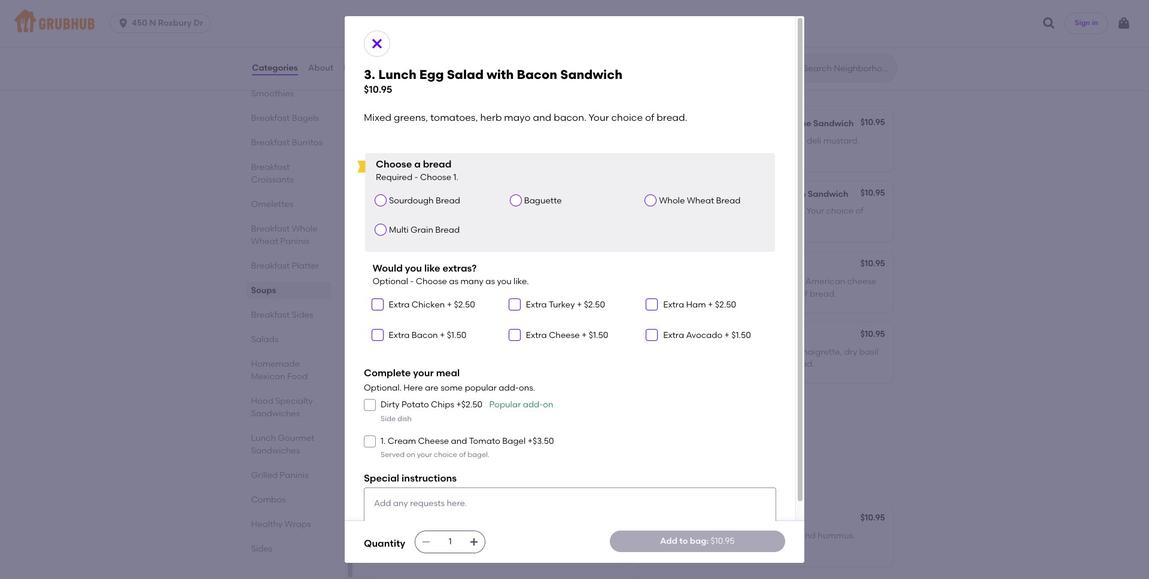 Task type: describe. For each thing, give the bounding box(es) containing it.
3. for 3. lunch egg salad with bacon sandwich
[[374, 189, 381, 199]]

herb mayo, turkey, tomato, sprouts, avocado and mixed greens.
[[374, 22, 574, 44]]

mixed for 4. lunch albacore tuna and sweet corn sandwich
[[642, 206, 666, 216]]

extra for extra ham
[[664, 300, 684, 310]]

here
[[404, 383, 423, 393]]

of inside bacon, romaine lettuce, tomatoes, herb mayo and paprika aioli. your choice of bread.
[[477, 148, 485, 158]]

spring
[[374, 5, 400, 15]]

choice inside mixed greens, tomatoes, herb mayo and deli mustard. your choice of bread.
[[662, 148, 689, 158]]

of inside mixed greens, tomatoes, herb mayo and bacon. your choice of bread.
[[403, 218, 411, 229]]

american,
[[374, 531, 416, 541]]

bacon for 3. lunch egg salad with bacon sandwich $10.95
[[517, 67, 558, 82]]

romaine
[[404, 136, 438, 146]]

lettuce,
[[440, 136, 471, 146]]

fries
[[687, 5, 706, 15]]

bread. inside mushroom, peppers, onions, sprouts, feta cheese and pesto spread. your choice of bread.
[[490, 289, 517, 299]]

search icon image
[[784, 61, 799, 75]]

mayo inside mixed greens, tomatoes, herb mayo and bacon. your choice of bread.
[[496, 206, 519, 216]]

sourdough
[[389, 196, 434, 206]]

special instructions
[[364, 473, 457, 484]]

lunch for 3. lunch egg salad with bacon sandwich
[[383, 189, 408, 199]]

popular
[[490, 400, 521, 410]]

tomatoes, for lunch
[[374, 418, 416, 428]]

mixed greens, tomatoes and herb mayo. your choice of bread.
[[642, 206, 864, 229]]

of inside mixed greens, tomatoes, provolone cheese and herb mayo. your choice of bread.
[[450, 360, 458, 370]]

$1.50 for extra cheese + $1.50
[[589, 331, 609, 341]]

breakfast bagels
[[251, 113, 320, 123]]

1 vertical spatial gourmet
[[278, 434, 315, 444]]

egg for 3. lunch egg salad with bacon sandwich $10.95
[[420, 67, 444, 82]]

cheese inside mushroom, peppers, onions, sprouts, feta cheese and pesto spread. your choice of bread.
[[542, 277, 571, 287]]

required
[[376, 172, 413, 182]]

with inside 3. lunch egg salad with bacon sandwich $10.95
[[487, 67, 514, 82]]

mexican
[[251, 372, 286, 382]]

- inside choose a bread required - choose 1.
[[415, 172, 418, 182]]

jalapeno for cheese
[[738, 514, 777, 524]]

forest
[[703, 119, 729, 129]]

1 horizontal spatial ham
[[731, 119, 750, 129]]

salt
[[661, 360, 676, 370]]

9.
[[374, 401, 380, 411]]

3. for 3. lunch egg salad with bacon sandwich $10.95
[[364, 67, 375, 82]]

your inside complete your meal optional. here are some popular add-ons.
[[413, 367, 434, 379]]

0 horizontal spatial grilled paninis
[[251, 471, 309, 481]]

and inside mixed greens, tomatoes, provolone cheese and herb mayo. your choice of bread.
[[549, 347, 565, 358]]

tomatoes, inside fresh mozzarella, tomatoes, balsamic vinaigrette, dry basil with salt and pepper. your choice of bread.
[[714, 347, 755, 358]]

svg image left sign
[[1042, 16, 1057, 31]]

7.
[[374, 330, 379, 341]]

choice inside mixed greens, tomatoes and herb mayo. your choice of bread.
[[827, 206, 854, 216]]

albacore
[[678, 189, 716, 199]]

1 as from the left
[[449, 277, 459, 287]]

cheese inside mixed greens, tomatoes, provolone cheese and herb mayo. your choice of bread.
[[517, 347, 547, 358]]

of inside chicken salad, mixed greens, tomatoes, american cheese and mustard caper sauce. your choice of bread.
[[800, 289, 808, 299]]

1 vertical spatial sides
[[251, 544, 273, 554]]

lunch for 4. lunch albacore tuna and sweet corn sandwich
[[651, 189, 676, 199]]

tomato,
[[452, 22, 484, 32]]

1 vertical spatial ham
[[686, 300, 706, 310]]

meal
[[436, 367, 460, 379]]

svg image left input item quantity number field on the bottom left of page
[[422, 538, 431, 547]]

0 vertical spatial lunch gourmet sandwiches
[[364, 83, 540, 98]]

1 vertical spatial turkey
[[444, 330, 471, 341]]

popular
[[465, 383, 497, 393]]

mayo. for tomatoes, swiss cheese, deli mustard and herb mayo. your choice of bread.
[[567, 418, 592, 428]]

0 vertical spatial sandwiches
[[464, 83, 540, 98]]

bread. inside mixed greens, tomatoes, herb mayo and deli mustard. your choice of bread.
[[701, 148, 728, 158]]

2 as from the left
[[486, 277, 495, 287]]

tomatoes, up lettuce,
[[431, 112, 478, 123]]

some
[[441, 383, 463, 393]]

add
[[660, 536, 678, 547]]

1 horizontal spatial wheat
[[687, 196, 714, 206]]

wheat inside breakfast whole wheat paninis
[[251, 237, 279, 247]]

bread. right 2.
[[657, 112, 688, 123]]

and inside chicken salad, mixed greens, tomatoes, american cheese and mustard caper sauce. your choice of bread.
[[642, 289, 658, 299]]

$10.95 for fresh mozzarella, tomatoes, balsamic vinaigrette, dry basil with salt and pepper. your choice of bread.
[[861, 329, 886, 339]]

svg image up search neighborhood cafe "search box"
[[871, 35, 885, 49]]

4. lunch albacore tuna and sweet corn sandwich
[[642, 189, 849, 199]]

tomatoes, inside mixed greens, tomatoes, provolone cheese and herb mayo. your choice of bread.
[[431, 347, 473, 358]]

svg image right input item quantity number field on the bottom left of page
[[470, 538, 479, 547]]

bread. inside tomatoes, swiss cheese, deli mustard and herb mayo. your choice of bread.
[[433, 430, 460, 440]]

dry
[[845, 347, 858, 358]]

11. turkey hummus and jalapeno panini
[[642, 514, 805, 524]]

lunch for 9. lunch pastrami and jalapeno sandwich
[[382, 401, 407, 411]]

sandwich inside 3. lunch egg salad with bacon sandwich $10.95
[[561, 67, 623, 82]]

tomatoes, inside mixed greens, tomatoes, herb mayo and bacon. your choice of bread.
[[431, 206, 473, 216]]

Input item quantity number field
[[437, 532, 464, 553]]

mustard inside tomatoes, swiss cheese, deli mustard and herb mayo. your choice of bread.
[[492, 418, 526, 428]]

bread. inside mixed greens, tomatoes and herb mayo. your choice of bread.
[[642, 218, 669, 229]]

herb inside bacon, romaine lettuce, tomatoes, herb mayo and paprika aioli. your choice of bread.
[[516, 136, 535, 146]]

0 vertical spatial choose
[[376, 159, 412, 170]]

chili
[[666, 5, 685, 15]]

greens, for 4. lunch albacore tuna and sweet corn sandwich
[[668, 206, 698, 216]]

provolone inside the tomatoes, jalapeno, provolone cheese and hummus. served with choice of side.
[[726, 531, 767, 541]]

breakfast for breakfast platter
[[251, 261, 290, 271]]

$10.95 for bacon, romaine lettuce, tomatoes, herb mayo and paprika aioli. your choice of bread.
[[593, 117, 617, 128]]

and inside mixed greens, tomatoes, herb mayo and deli mustard. your choice of bread.
[[789, 136, 805, 146]]

svg image left cream
[[366, 438, 374, 446]]

bacon. inside mixed greens, tomatoes, herb mayo and bacon. your choice of bread.
[[539, 206, 567, 216]]

with down american,
[[404, 543, 421, 553]]

pepper.
[[696, 360, 727, 370]]

and inside mixed greens, tomatoes and herb mayo. your choice of bread.
[[741, 206, 757, 216]]

lunch for 5. lunch roasted veggie and pesto sandwich
[[383, 260, 408, 270]]

1 horizontal spatial whole
[[659, 196, 685, 206]]

served inside the tomatoes, jalapeno, provolone cheese and hummus. served with choice of side.
[[642, 543, 670, 553]]

+ for extra bacon
[[440, 331, 445, 341]]

cheese inside 1. cream cheese and tomato bagel + $3.50 served on your choice of bagel.
[[418, 437, 449, 447]]

basil
[[860, 347, 879, 358]]

of inside tomatoes, swiss cheese, deli mustard and herb mayo. your choice of bread.
[[423, 430, 431, 440]]

your inside 1. cream cheese and tomato bagel + $3.50 served on your choice of bagel.
[[417, 451, 432, 459]]

your inside mixed greens, tomatoes and herb mayo. your choice of bread.
[[807, 206, 825, 216]]

food
[[288, 372, 308, 382]]

- inside would you like extras? optional - choose as many as you like.
[[410, 277, 414, 287]]

roasted for peppers,
[[410, 260, 444, 270]]

bread. inside chicken salad, mixed greens, tomatoes, american cheese and mustard caper sauce. your choice of bread.
[[810, 289, 837, 299]]

onions,
[[459, 277, 487, 287]]

0 vertical spatial on
[[543, 400, 554, 410]]

choose inside would you like extras? optional - choose as many as you like.
[[416, 277, 447, 287]]

tuna
[[718, 189, 738, 199]]

breakfast for breakfast whole wheat paninis
[[251, 224, 290, 234]]

1 vertical spatial lunch gourmet sandwiches
[[251, 434, 315, 456]]

bacon,
[[374, 136, 402, 146]]

fresh mozzarella, tomatoes, balsamic vinaigrette, dry basil with salt and pepper. your choice of bread.
[[642, 347, 879, 370]]

your inside mushroom, peppers, onions, sprouts, feta cheese and pesto spread. your choice of bread.
[[431, 289, 449, 299]]

pesto
[[495, 260, 518, 270]]

1 horizontal spatial grilled
[[364, 478, 406, 493]]

paninis right special at the left of the page
[[409, 478, 456, 493]]

1. for hood
[[374, 119, 379, 129]]

special
[[364, 473, 399, 484]]

mixed greens, tomatoes, provolone cheese and herb mayo. your choice of bread.
[[374, 347, 585, 370]]

soups
[[251, 286, 277, 296]]

specialty
[[276, 396, 313, 407]]

sign in
[[1075, 19, 1099, 27]]

herb inside mixed greens, tomatoes, herb mayo and bacon. your choice of bread.
[[475, 206, 494, 216]]

extra bacon + $1.50
[[389, 331, 467, 341]]

add- inside complete your meal optional. here are some popular add-ons.
[[499, 383, 519, 393]]

choice inside 1. cream cheese and tomato bagel + $3.50 served on your choice of bagel.
[[434, 451, 458, 459]]

extra for extra cheese
[[526, 331, 547, 341]]

choice inside american, provolone and parmesan cheese with tomato. served with choice of side.
[[423, 543, 450, 553]]

choice inside mixed greens, tomatoes, provolone cheese and herb mayo. your choice of bread.
[[420, 360, 448, 370]]

1. for cheese
[[381, 437, 386, 447]]

1 vertical spatial you
[[497, 277, 512, 287]]

deli inside mixed greens, tomatoes, herb mayo and deli mustard. your choice of bread.
[[807, 136, 822, 146]]

bag:
[[690, 536, 709, 547]]

and inside fresh mozzarella, tomatoes, balsamic vinaigrette, dry basil with salt and pepper. your choice of bread.
[[678, 360, 694, 370]]

1 horizontal spatial add-
[[523, 400, 543, 410]]

tomatoes, inside mixed greens, tomatoes, herb mayo and deli mustard. your choice of bread.
[[700, 136, 741, 146]]

svg image for extra avocado
[[649, 332, 656, 339]]

herb inside mixed greens, tomatoes and herb mayo. your choice of bread.
[[759, 206, 778, 216]]

provolone inside mixed greens, tomatoes, provolone cheese and herb mayo. your choice of bread.
[[475, 347, 515, 358]]

hood for hood chili fries
[[642, 5, 664, 15]]

bacon for 7. lunch roasted turkey with bacon sandwich
[[493, 330, 519, 341]]

choice inside mixed greens, tomatoes, herb mayo and bacon. your choice of bread.
[[374, 218, 401, 229]]

your inside mixed greens, tomatoes, herb mayo and deli mustard. your choice of bread.
[[642, 148, 660, 158]]

+ inside 1. cream cheese and tomato bagel + $3.50 served on your choice of bagel.
[[528, 437, 533, 447]]

breakfast for breakfast burritos
[[251, 138, 290, 148]]

bread. inside mixed greens, tomatoes, herb mayo and bacon. your choice of bread.
[[413, 218, 440, 229]]

mixed for 3. lunch egg salad with bacon sandwich
[[374, 206, 398, 216]]

pastrami
[[409, 401, 447, 411]]

greens, for 2. lunch black forest ham and provolone sandwich
[[668, 136, 698, 146]]

sauce.
[[722, 289, 749, 299]]

mixed for 7. lunch roasted turkey with bacon sandwich
[[374, 347, 398, 358]]

$10.95 for mixed greens, tomatoes and herb mayo. your choice of bread.
[[861, 188, 886, 198]]

ons.
[[519, 383, 535, 393]]

svg image right in
[[1117, 16, 1132, 31]]

tomatoes
[[700, 206, 739, 216]]

chicken salad, mixed greens, tomatoes, american cheese and mustard caper sauce. your choice of bread.
[[642, 277, 877, 299]]

tomatoes, inside chicken salad, mixed greens, tomatoes, american cheese and mustard caper sauce. your choice of bread.
[[762, 277, 804, 287]]

cheese inside chicken salad, mixed greens, tomatoes, american cheese and mustard caper sauce. your choice of bread.
[[848, 277, 877, 287]]

herb inside mixed greens, tomatoes, herb mayo and deli mustard. your choice of bread.
[[743, 136, 762, 146]]

quantity
[[364, 539, 406, 550]]

of inside mushroom, peppers, onions, sprouts, feta cheese and pesto spread. your choice of bread.
[[480, 289, 488, 299]]

0 vertical spatial gourmet
[[405, 83, 461, 98]]

1. cream cheese and tomato bagel + $3.50 served on your choice of bagel.
[[381, 437, 554, 459]]

n
[[149, 18, 156, 28]]

main navigation navigation
[[0, 0, 1150, 47]]

your inside mixed greens, tomatoes, herb mayo and bacon. your choice of bread.
[[569, 206, 587, 216]]

extra cheese + $1.50
[[526, 331, 609, 341]]

sourdough bread
[[389, 196, 460, 206]]

svg image for extra turkey
[[511, 301, 518, 308]]

mixed up bacon,
[[364, 112, 392, 123]]

of inside mixed greens, tomatoes, herb mayo and deli mustard. your choice of bread.
[[691, 148, 699, 158]]

bagels
[[292, 113, 320, 123]]

bacon, romaine lettuce, tomatoes, herb mayo and paprika aioli. your choice of bread.
[[374, 136, 578, 158]]

tomato.
[[572, 531, 604, 541]]

sprouts, inside mushroom, peppers, onions, sprouts, feta cheese and pesto spread. your choice of bread.
[[489, 277, 521, 287]]

paninis inside breakfast whole wheat paninis
[[281, 237, 310, 247]]

with down bacon, romaine lettuce, tomatoes, herb mayo and paprika aioli. your choice of bread.
[[454, 189, 471, 199]]

1 vertical spatial choose
[[420, 172, 452, 182]]

mayo inside mixed greens, tomatoes, herb mayo and deli mustard. your choice of bread.
[[764, 136, 787, 146]]

lunch down reviews
[[364, 83, 402, 98]]

like.
[[514, 277, 529, 287]]

hood chili fries button
[[635, 0, 893, 58]]

bagel.
[[468, 451, 490, 459]]

bread. inside mixed greens, tomatoes, provolone cheese and herb mayo. your choice of bread.
[[460, 360, 486, 370]]

1 horizontal spatial sides
[[292, 310, 314, 320]]

greens, for 7. lunch roasted turkey with bacon sandwich
[[400, 347, 429, 358]]

american, provolone and parmesan cheese with tomato. served with choice of side. button
[[366, 506, 625, 567]]

salads
[[251, 335, 279, 345]]

svg image down herb
[[370, 37, 384, 51]]

450 n roxbury dr button
[[110, 14, 216, 33]]

avocado
[[686, 331, 723, 341]]

mayo inside bacon, romaine lettuce, tomatoes, herb mayo and paprika aioli. your choice of bread.
[[537, 136, 560, 146]]

Search Neighborhood Cafe search field
[[802, 63, 894, 74]]

with up mixed greens, tomatoes, provolone cheese and herb mayo. your choice of bread.
[[473, 330, 491, 341]]

categories button
[[251, 47, 299, 90]]

450
[[132, 18, 147, 28]]

vinaigrette,
[[797, 347, 843, 358]]

side. inside the tomatoes, jalapeno, provolone cheese and hummus. served with choice of side.
[[730, 543, 749, 553]]

2. lunch black forest ham and provolone sandwich
[[642, 119, 854, 129]]

about
[[308, 63, 334, 73]]

hood for hood specialty sandwiches
[[251, 396, 274, 407]]

add to bag: $10.95
[[660, 536, 735, 547]]

herb inside tomatoes, swiss cheese, deli mustard and herb mayo. your choice of bread.
[[546, 418, 565, 428]]

$10.95 for chicken salad, mixed greens, tomatoes, american cheese and mustard caper sauce. your choice of bread.
[[861, 259, 886, 269]]

paninis up combos
[[280, 471, 309, 481]]

provolone inside american, provolone and parmesan cheese with tomato. served with choice of side.
[[418, 531, 458, 541]]

cheese,
[[442, 418, 473, 428]]

your inside chicken salad, mixed greens, tomatoes, american cheese and mustard caper sauce. your choice of bread.
[[751, 289, 769, 299]]

choose a bread required - choose 1.
[[376, 159, 459, 182]]

provolone
[[771, 119, 812, 129]]

extras?
[[443, 263, 477, 274]]

$3.50
[[533, 437, 554, 447]]

Special instructions text field
[[364, 488, 777, 533]]

side dish
[[381, 415, 412, 423]]

cheese inside american, provolone and parmesan cheese with tomato. served with choice of side.
[[522, 531, 551, 541]]

mayo. inside mixed greens, tomatoes and herb mayo. your choice of bread.
[[780, 206, 805, 216]]



Task type: locate. For each thing, give the bounding box(es) containing it.
0 vertical spatial chicken
[[642, 277, 675, 287]]

of inside american, provolone and parmesan cheese with tomato. served with choice of side.
[[452, 543, 460, 553]]

sweet
[[759, 189, 784, 199]]

- up spread.
[[410, 277, 414, 287]]

sides down platter
[[292, 310, 314, 320]]

and inside bacon, romaine lettuce, tomatoes, herb mayo and paprika aioli. your choice of bread.
[[562, 136, 578, 146]]

1 vertical spatial hood
[[408, 119, 431, 129]]

8. lunch caprese sandwich
[[642, 330, 756, 341]]

0 vertical spatial bacon.
[[554, 112, 587, 123]]

your
[[589, 112, 609, 123], [428, 148, 446, 158], [642, 148, 660, 158], [569, 206, 587, 216], [807, 206, 825, 216], [431, 289, 449, 299], [751, 289, 769, 299], [401, 360, 418, 370], [729, 360, 747, 370], [374, 430, 391, 440]]

complete
[[364, 367, 411, 379]]

your inside bacon, romaine lettuce, tomatoes, herb mayo and paprika aioli. your choice of bread.
[[428, 148, 446, 158]]

bread. down sourdough bread
[[413, 218, 440, 229]]

bread. down 4.
[[642, 218, 669, 229]]

1 horizontal spatial cheese
[[549, 331, 580, 341]]

$2.50 down "popular"
[[462, 400, 483, 410]]

salad inside 3. lunch egg salad with bacon sandwich $10.95
[[447, 67, 484, 82]]

0 horizontal spatial lunch gourmet sandwiches
[[251, 434, 315, 456]]

mayo. inside mixed greens, tomatoes, provolone cheese and herb mayo. your choice of bread.
[[374, 360, 399, 370]]

hood specialty sandwiches
[[251, 396, 313, 419]]

1 horizontal spatial deli
[[807, 136, 822, 146]]

bacon down extra chicken + $2.50
[[412, 331, 438, 341]]

categories
[[252, 63, 298, 73]]

cheese right feta
[[542, 277, 571, 287]]

breakfast croissants
[[251, 162, 294, 185]]

served down american,
[[374, 543, 402, 553]]

cheese up ons.
[[517, 347, 547, 358]]

breakfast for breakfast sides
[[251, 310, 290, 320]]

0 horizontal spatial as
[[449, 277, 459, 287]]

salad for 3. lunch egg salad with bacon sandwich $10.95
[[447, 67, 484, 82]]

5 breakfast from the top
[[251, 261, 290, 271]]

complete your meal optional. here are some popular add-ons.
[[364, 367, 535, 393]]

choose
[[376, 159, 412, 170], [420, 172, 452, 182], [416, 277, 447, 287]]

side
[[381, 415, 396, 423]]

1. lunch hood blt sandwich
[[374, 119, 490, 129]]

svg image
[[1042, 16, 1057, 31], [1117, 16, 1132, 31], [117, 17, 129, 29], [374, 301, 381, 308], [511, 301, 518, 308], [649, 301, 656, 308], [374, 332, 381, 339], [649, 332, 656, 339], [366, 438, 374, 446]]

-
[[415, 172, 418, 182], [410, 277, 414, 287]]

1.
[[374, 119, 379, 129], [454, 172, 459, 182], [381, 437, 386, 447]]

2 vertical spatial choose
[[416, 277, 447, 287]]

breakfast down omelettes
[[251, 224, 290, 234]]

+ for extra chicken
[[447, 300, 452, 310]]

sprouts, inside herb mayo, turkey, tomato, sprouts, avocado and mixed greens.
[[486, 22, 518, 32]]

mixed down 2.
[[642, 136, 666, 146]]

peppers,
[[421, 277, 457, 287]]

swiss
[[418, 418, 440, 428]]

0 horizontal spatial $1.50
[[447, 331, 467, 341]]

breakfast down breakfast bagels at the top of page
[[251, 138, 290, 148]]

tomatoes, down forest
[[700, 136, 741, 146]]

0 vertical spatial turkey
[[549, 300, 575, 310]]

lunch for 1. lunch hood blt sandwich
[[381, 119, 406, 129]]

hummus.
[[818, 531, 856, 541]]

1 horizontal spatial you
[[497, 277, 512, 287]]

turkey up mixed greens, tomatoes, provolone cheese and herb mayo. your choice of bread.
[[444, 330, 471, 341]]

egg inside 3. lunch egg salad with bacon sandwich $10.95
[[420, 67, 444, 82]]

1 horizontal spatial hood
[[408, 119, 431, 129]]

your up instructions
[[417, 451, 432, 459]]

platter
[[292, 261, 319, 271]]

mixed inside mixed greens, tomatoes, provolone cheese and herb mayo. your choice of bread.
[[374, 347, 398, 358]]

whole right 4.
[[659, 196, 685, 206]]

1 vertical spatial -
[[410, 277, 414, 287]]

svg image for extra ham
[[649, 301, 656, 308]]

$10.95 for tomatoes, jalapeno, provolone cheese and hummus. served with choice of side.
[[861, 513, 886, 523]]

egg down choose a bread required - choose 1.
[[410, 189, 426, 199]]

served inside 1. cream cheese and tomato bagel + $3.50 served on your choice of bagel.
[[381, 451, 405, 459]]

0 vertical spatial mixed
[[374, 34, 398, 44]]

chicken inside chicken salad, mixed greens, tomatoes, american cheese and mustard caper sauce. your choice of bread.
[[642, 277, 675, 287]]

choose down bread
[[420, 172, 452, 182]]

deli inside tomatoes, swiss cheese, deli mustard and herb mayo. your choice of bread.
[[475, 418, 490, 428]]

1 horizontal spatial mixed
[[704, 277, 729, 287]]

svg image down pesto
[[374, 301, 381, 308]]

hood left chili
[[642, 5, 664, 15]]

0 horizontal spatial hood
[[251, 396, 274, 407]]

greens, up "romaine"
[[394, 112, 428, 123]]

hood inside button
[[642, 5, 664, 15]]

mixed greens, tomatoes, herb mayo and deli mustard. your choice of bread.
[[642, 136, 860, 158]]

$11.95
[[595, 4, 617, 14]]

$10.95 inside 3. lunch egg salad with bacon sandwich $10.95
[[364, 84, 393, 95]]

and inside 1. cream cheese and tomato bagel + $3.50 served on your choice of bagel.
[[451, 437, 467, 447]]

svg image
[[871, 35, 885, 49], [370, 37, 384, 51], [511, 332, 518, 339], [366, 402, 374, 409], [422, 538, 431, 547], [470, 538, 479, 547]]

1 vertical spatial mayo.
[[374, 360, 399, 370]]

3 breakfast from the top
[[251, 162, 290, 172]]

1 vertical spatial mixed
[[704, 277, 729, 287]]

1 horizontal spatial turkey
[[549, 300, 575, 310]]

breakfast whole wheat paninis
[[251, 224, 318, 247]]

sign
[[1075, 19, 1091, 27]]

3 $1.50 from the left
[[732, 331, 751, 341]]

lunch right 2.
[[651, 119, 676, 129]]

1 vertical spatial chicken
[[412, 300, 445, 310]]

salad,
[[677, 277, 702, 287]]

provolone down 11. turkey hummus and jalapeno panini
[[726, 531, 767, 541]]

1 vertical spatial mustard
[[492, 418, 526, 428]]

as down the extras?
[[449, 277, 459, 287]]

1 vertical spatial add-
[[523, 400, 543, 410]]

0 horizontal spatial you
[[405, 263, 422, 274]]

4.
[[642, 189, 649, 199]]

gourmet down hood specialty sandwiches
[[278, 434, 315, 444]]

on up $3.50
[[543, 400, 554, 410]]

0 horizontal spatial sides
[[251, 544, 273, 554]]

a
[[414, 159, 421, 170]]

choice inside bacon, romaine lettuce, tomatoes, herb mayo and paprika aioli. your choice of bread.
[[448, 148, 475, 158]]

+ for extra cheese
[[582, 331, 587, 341]]

1 horizontal spatial mayo.
[[567, 418, 592, 428]]

1 vertical spatial tomatoes,
[[642, 531, 684, 541]]

egg down greens. at top
[[420, 67, 444, 82]]

choice inside tomatoes, swiss cheese, deli mustard and herb mayo. your choice of bread.
[[393, 430, 421, 440]]

$10.95 for mixed greens, tomatoes, herb mayo and deli mustard. your choice of bread.
[[861, 117, 886, 128]]

tomatoes, inside the tomatoes, jalapeno, provolone cheese and hummus. served with choice of side.
[[642, 531, 684, 541]]

lunch down hood specialty sandwiches
[[251, 434, 276, 444]]

0 horizontal spatial deli
[[475, 418, 490, 428]]

healthy
[[251, 520, 283, 530]]

burritos
[[292, 138, 323, 148]]

0 vertical spatial ham
[[731, 119, 750, 129]]

svg image for 450 n roxbury dr
[[117, 17, 129, 29]]

7. lunch roasted turkey with bacon sandwich
[[374, 330, 562, 341]]

+ down 'extra turkey + $2.50'
[[582, 331, 587, 341]]

0 horizontal spatial whole
[[292, 224, 318, 234]]

$1.50 up mixed greens, tomatoes, provolone cheese and herb mayo. your choice of bread.
[[447, 331, 467, 341]]

in
[[1092, 19, 1099, 27]]

0 vertical spatial roasted
[[410, 260, 444, 270]]

grilled down cream
[[364, 478, 406, 493]]

greens.
[[400, 34, 430, 44]]

egg for 3. lunch egg salad with bacon sandwich
[[410, 189, 426, 199]]

mixed inside chicken salad, mixed greens, tomatoes, american cheese and mustard caper sauce. your choice of bread.
[[704, 277, 729, 287]]

extra for extra turkey
[[526, 300, 547, 310]]

on down cream
[[407, 451, 415, 459]]

lunch right 4.
[[651, 189, 676, 199]]

$2.50 for extra chicken + $2.50
[[454, 300, 475, 310]]

breakfast down smoothies
[[251, 113, 290, 123]]

and inside the tomatoes, jalapeno, provolone cheese and hummus. served with choice of side.
[[800, 531, 816, 541]]

extra avocado + $1.50
[[664, 331, 751, 341]]

+
[[447, 300, 452, 310], [577, 300, 582, 310], [708, 300, 713, 310], [440, 331, 445, 341], [582, 331, 587, 341], [725, 331, 730, 341], [456, 400, 462, 410], [528, 437, 533, 447]]

svg image for extra chicken
[[374, 301, 381, 308]]

choice inside fresh mozzarella, tomatoes, balsamic vinaigrette, dry basil with salt and pepper. your choice of bread.
[[749, 360, 776, 370]]

bacon down avocado
[[517, 67, 558, 82]]

wheat up tomatoes
[[687, 196, 714, 206]]

+ for extra avocado
[[725, 331, 730, 341]]

on
[[543, 400, 554, 410], [407, 451, 415, 459]]

0 vertical spatial whole
[[659, 196, 685, 206]]

mayo,
[[396, 22, 421, 32]]

mayo.
[[780, 206, 805, 216], [374, 360, 399, 370], [567, 418, 592, 428]]

with down herb mayo, turkey, tomato, sprouts, avocado and mixed greens.
[[487, 67, 514, 82]]

of inside fresh mozzarella, tomatoes, balsamic vinaigrette, dry basil with salt and pepper. your choice of bread.
[[778, 360, 786, 370]]

balsamic
[[757, 347, 795, 358]]

sprouts,
[[486, 22, 518, 32], [489, 277, 521, 287]]

1 vertical spatial roasted
[[408, 330, 443, 341]]

wheat up breakfast platter
[[251, 237, 279, 247]]

dr
[[194, 18, 203, 28]]

and inside mushroom, peppers, onions, sprouts, feta cheese and pesto spread. your choice of bread.
[[573, 277, 589, 287]]

1 vertical spatial egg
[[410, 189, 426, 199]]

mayo. for mixed greens, tomatoes, provolone cheese and herb mayo. your choice of bread.
[[374, 360, 399, 370]]

as
[[449, 277, 459, 287], [486, 277, 495, 287]]

extra down 'extra turkey + $2.50'
[[526, 331, 547, 341]]

0 vertical spatial mustard
[[660, 289, 694, 299]]

you
[[405, 263, 422, 274], [497, 277, 512, 287]]

1 vertical spatial cheese
[[418, 437, 449, 447]]

wraps
[[285, 520, 311, 530]]

$1.50 up fresh mozzarella, tomatoes, balsamic vinaigrette, dry basil with salt and pepper. your choice of bread.
[[732, 331, 751, 341]]

mixed down 4.
[[642, 206, 666, 216]]

bread right sourdough
[[436, 196, 460, 206]]

2 vertical spatial sandwiches
[[251, 446, 300, 456]]

parmesan
[[478, 531, 520, 541]]

mixed inside herb mayo, turkey, tomato, sprouts, avocado and mixed greens.
[[374, 34, 398, 44]]

lunch for 2. lunch black forest ham and provolone sandwich
[[651, 119, 676, 129]]

$10.95 for mixed greens, tomatoes, provolone cheese and herb mayo. your choice of bread.
[[593, 329, 617, 339]]

mayo. inside tomatoes, swiss cheese, deli mustard and herb mayo. your choice of bread.
[[567, 418, 592, 428]]

cheese inside the tomatoes, jalapeno, provolone cheese and hummus. served with choice of side.
[[769, 531, 798, 541]]

3. inside 3. lunch egg salad with bacon sandwich $10.95
[[364, 67, 375, 82]]

1 horizontal spatial lunch gourmet sandwiches
[[364, 83, 540, 98]]

and inside mixed greens, tomatoes, herb mayo and bacon. your choice of bread.
[[521, 206, 537, 216]]

1. inside 1. cream cheese and tomato bagel + $3.50 served on your choice of bagel.
[[381, 437, 386, 447]]

9. lunch pastrami and jalapeno sandwich
[[374, 401, 549, 411]]

sides down healthy
[[251, 544, 273, 554]]

1 horizontal spatial gourmet
[[405, 83, 461, 98]]

1 vertical spatial deli
[[475, 418, 490, 428]]

side. inside american, provolone and parmesan cheese with tomato. served with choice of side.
[[462, 543, 481, 553]]

served left to
[[642, 543, 670, 553]]

tomatoes, up pepper.
[[714, 347, 755, 358]]

mixed inside mixed greens, tomatoes and herb mayo. your choice of bread.
[[642, 206, 666, 216]]

2 $1.50 from the left
[[589, 331, 609, 341]]

1 vertical spatial mixed greens, tomatoes, herb mayo and bacon. your choice of bread.
[[374, 206, 587, 229]]

0 vertical spatial mayo.
[[780, 206, 805, 216]]

with inside the tomatoes, jalapeno, provolone cheese and hummus. served with choice of side.
[[672, 543, 689, 553]]

choice inside the tomatoes, jalapeno, provolone cheese and hummus. served with choice of side.
[[691, 543, 718, 553]]

side.
[[462, 543, 481, 553], [730, 543, 749, 553]]

+ right bagel
[[528, 437, 533, 447]]

3. lunch egg salad with bacon sandwich $10.95
[[364, 67, 623, 95]]

11.
[[642, 514, 651, 524]]

extra for extra avocado
[[664, 331, 684, 341]]

0 horizontal spatial turkey
[[444, 330, 471, 341]]

turkey for 11.
[[653, 514, 679, 524]]

bread. down cheese,
[[433, 430, 460, 440]]

0 vertical spatial egg
[[420, 67, 444, 82]]

bread. inside fresh mozzarella, tomatoes, balsamic vinaigrette, dry basil with salt and pepper. your choice of bread.
[[788, 360, 815, 370]]

1 vertical spatial your
[[417, 451, 432, 459]]

$1.50 for extra avocado + $1.50
[[732, 331, 751, 341]]

2 horizontal spatial hood
[[642, 5, 664, 15]]

jalapeno for deli
[[467, 401, 506, 411]]

greens, down the extra bacon + $1.50
[[400, 347, 429, 358]]

hood inside hood specialty sandwiches
[[251, 396, 274, 407]]

0 vertical spatial sides
[[292, 310, 314, 320]]

extra down feta
[[526, 300, 547, 310]]

chicken down spread.
[[412, 300, 445, 310]]

2 vertical spatial 1.
[[381, 437, 386, 447]]

bread up tomatoes
[[716, 196, 741, 206]]

0 vertical spatial salad
[[447, 67, 484, 82]]

1 horizontal spatial jalapeno
[[738, 514, 777, 524]]

grilled paninis down cream
[[364, 478, 456, 493]]

salad
[[447, 67, 484, 82], [428, 189, 452, 199]]

bread. down vinaigrette, at right
[[788, 360, 815, 370]]

your inside mixed greens, tomatoes, provolone cheese and herb mayo. your choice of bread.
[[401, 360, 418, 370]]

chips
[[431, 400, 454, 410]]

bread. inside bacon, romaine lettuce, tomatoes, herb mayo and paprika aioli. your choice of bread.
[[487, 148, 514, 158]]

svg image up 8. on the bottom right of the page
[[649, 301, 656, 308]]

sandwiches inside hood specialty sandwiches
[[251, 409, 300, 419]]

bread for whole wheat bread
[[716, 196, 741, 206]]

2 vertical spatial turkey
[[653, 514, 679, 524]]

salad down bread
[[428, 189, 452, 199]]

turkey right 11.
[[653, 514, 679, 524]]

1 horizontal spatial 1.
[[381, 437, 386, 447]]

extra down pesto
[[389, 300, 410, 310]]

0 horizontal spatial -
[[410, 277, 414, 287]]

would
[[373, 263, 403, 274]]

0 horizontal spatial grilled
[[251, 471, 278, 481]]

of inside 1. cream cheese and tomato bagel + $3.50 served on your choice of bagel.
[[459, 451, 466, 459]]

choose down like
[[416, 277, 447, 287]]

1 breakfast from the top
[[251, 113, 290, 123]]

you left like
[[405, 263, 422, 274]]

0 vertical spatial jalapeno
[[467, 401, 506, 411]]

blt
[[433, 119, 447, 129]]

bacon inside 3. lunch egg salad with bacon sandwich $10.95
[[517, 67, 558, 82]]

1 horizontal spatial -
[[415, 172, 418, 182]]

$2.50 down sauce.
[[715, 300, 737, 310]]

svg image left 450
[[117, 17, 129, 29]]

lunch for 3. lunch egg salad with bacon sandwich $10.95
[[379, 67, 417, 82]]

4 breakfast from the top
[[251, 224, 290, 234]]

bread
[[423, 159, 452, 170]]

2 horizontal spatial turkey
[[653, 514, 679, 524]]

$2.50 for extra ham + $2.50
[[715, 300, 737, 310]]

0 vertical spatial tomatoes,
[[374, 418, 416, 428]]

fresh
[[642, 347, 664, 358]]

svg image up complete
[[374, 332, 381, 339]]

dirty
[[381, 400, 400, 410]]

0 horizontal spatial wheat
[[251, 237, 279, 247]]

tomatoes, inside bacon, romaine lettuce, tomatoes, herb mayo and paprika aioli. your choice of bread.
[[473, 136, 514, 146]]

greens, down sourdough
[[400, 206, 429, 216]]

egg
[[420, 67, 444, 82], [410, 189, 426, 199]]

0 horizontal spatial mustard
[[492, 418, 526, 428]]

1 vertical spatial bacon.
[[539, 206, 567, 216]]

1. inside choose a bread required - choose 1.
[[454, 172, 459, 182]]

dish
[[398, 415, 412, 423]]

extra
[[389, 300, 410, 310], [526, 300, 547, 310], [664, 300, 684, 310], [389, 331, 410, 341], [526, 331, 547, 341], [664, 331, 684, 341]]

bread. up 3. lunch egg salad with bacon sandwich
[[487, 148, 514, 158]]

0 vertical spatial -
[[415, 172, 418, 182]]

roasted
[[410, 260, 444, 270], [408, 330, 443, 341]]

2 vertical spatial mayo.
[[567, 418, 592, 428]]

roasted down extra chicken + $2.50
[[408, 330, 443, 341]]

1 vertical spatial 1.
[[454, 172, 459, 182]]

your inside fresh mozzarella, tomatoes, balsamic vinaigrette, dry basil with salt and pepper. your choice of bread.
[[729, 360, 747, 370]]

bacon
[[517, 67, 558, 82], [473, 189, 500, 199], [493, 330, 519, 341], [412, 331, 438, 341]]

bacon for 3. lunch egg salad with bacon sandwich
[[473, 189, 500, 199]]

mixed
[[364, 112, 392, 123], [642, 136, 666, 146], [374, 206, 398, 216], [642, 206, 666, 216], [374, 347, 398, 358]]

1. up bacon,
[[374, 119, 379, 129]]

+ right chips
[[456, 400, 462, 410]]

3. right about button
[[364, 67, 375, 82]]

mustard inside chicken salad, mixed greens, tomatoes, american cheese and mustard caper sauce. your choice of bread.
[[660, 289, 694, 299]]

side. down the parmesan
[[462, 543, 481, 553]]

1 vertical spatial jalapeno
[[738, 514, 777, 524]]

turkey
[[549, 300, 575, 310], [444, 330, 471, 341], [653, 514, 679, 524]]

extra for extra bacon
[[389, 331, 410, 341]]

0 vertical spatial sprouts,
[[486, 22, 518, 32]]

deli up tomato
[[475, 418, 490, 428]]

tomato
[[469, 437, 500, 447]]

sprouts, down pesto
[[489, 277, 521, 287]]

pesto
[[374, 289, 396, 299]]

provolone down 7. lunch roasted turkey with bacon sandwich
[[475, 347, 515, 358]]

1 horizontal spatial grilled paninis
[[364, 478, 456, 493]]

1 $1.50 from the left
[[447, 331, 467, 341]]

breakfast inside breakfast whole wheat paninis
[[251, 224, 290, 234]]

greens, inside mixed greens, tomatoes, herb mayo and deli mustard. your choice of bread.
[[668, 136, 698, 146]]

with inside fresh mozzarella, tomatoes, balsamic vinaigrette, dry basil with salt and pepper. your choice of bread.
[[642, 360, 659, 370]]

greens, inside chicken salad, mixed greens, tomatoes, american cheese and mustard caper sauce. your choice of bread.
[[731, 277, 760, 287]]

greens, inside mixed greens, tomatoes, provolone cheese and herb mayo. your choice of bread.
[[400, 347, 429, 358]]

0 vertical spatial deli
[[807, 136, 822, 146]]

mixed greens, tomatoes, herb mayo and bacon. your choice of bread. down 3. lunch egg salad with bacon sandwich
[[374, 206, 587, 229]]

your inside tomatoes, swiss cheese, deli mustard and herb mayo. your choice of bread.
[[374, 430, 391, 440]]

herb
[[374, 22, 394, 32]]

greens, for 3. lunch egg salad with bacon sandwich
[[400, 206, 429, 216]]

1 side. from the left
[[462, 543, 481, 553]]

mustard down popular
[[492, 418, 526, 428]]

would you like extras? optional - choose as many as you like.
[[373, 263, 529, 287]]

0 vertical spatial you
[[405, 263, 422, 274]]

extra up mozzarella,
[[664, 331, 684, 341]]

tomatoes, for turkey
[[642, 531, 684, 541]]

tomatoes, jalapeno, provolone cheese and hummus. served with choice of side.
[[642, 531, 856, 553]]

mixed greens, tomatoes, herb mayo and bacon. your choice of bread. down 3. lunch egg salad with bacon sandwich $10.95
[[364, 112, 688, 123]]

0 vertical spatial cheese
[[549, 331, 580, 341]]

breakfast up croissants
[[251, 162, 290, 172]]

0 horizontal spatial 1.
[[374, 119, 379, 129]]

0 vertical spatial mixed greens, tomatoes, herb mayo and bacon. your choice of bread.
[[364, 112, 688, 123]]

2 side. from the left
[[730, 543, 749, 553]]

baguette
[[524, 196, 562, 206]]

mixed down herb
[[374, 34, 398, 44]]

svg image up mixed greens, tomatoes, provolone cheese and herb mayo. your choice of bread.
[[511, 332, 518, 339]]

$1.50 for extra bacon + $1.50
[[447, 331, 467, 341]]

6 breakfast from the top
[[251, 310, 290, 320]]

spring sandwich
[[374, 5, 443, 15]]

1 vertical spatial 3.
[[374, 189, 381, 199]]

svg image left dirty
[[366, 402, 374, 409]]

reviews button
[[343, 47, 378, 90]]

mixed for 2. lunch black forest ham and provolone sandwich
[[642, 136, 666, 146]]

1. left cream
[[381, 437, 386, 447]]

greens, inside mixed greens, tomatoes and herb mayo. your choice of bread.
[[668, 206, 698, 216]]

2 horizontal spatial provolone
[[726, 531, 767, 541]]

1 vertical spatial on
[[407, 451, 415, 459]]

breakfast inside the breakfast croissants
[[251, 162, 290, 172]]

2 breakfast from the top
[[251, 138, 290, 148]]

$1.50
[[447, 331, 467, 341], [589, 331, 609, 341], [732, 331, 751, 341]]

1 horizontal spatial side.
[[730, 543, 749, 553]]

lunch right 8. on the bottom right of the page
[[651, 330, 676, 341]]

+ for extra ham
[[708, 300, 713, 310]]

of inside the tomatoes, jalapeno, provolone cheese and hummus. served with choice of side.
[[720, 543, 728, 553]]

of
[[645, 112, 655, 123], [477, 148, 485, 158], [691, 148, 699, 158], [856, 206, 864, 216], [403, 218, 411, 229], [480, 289, 488, 299], [800, 289, 808, 299], [450, 360, 458, 370], [778, 360, 786, 370], [423, 430, 431, 440], [459, 451, 466, 459], [452, 543, 460, 553], [720, 543, 728, 553]]

bread. down american at the top of page
[[810, 289, 837, 299]]

breakfast for breakfast bagels
[[251, 113, 290, 123]]

extra right 7.
[[389, 331, 410, 341]]

mixed inside mixed greens, tomatoes, herb mayo and bacon. your choice of bread.
[[374, 206, 398, 216]]

breakfast for breakfast croissants
[[251, 162, 290, 172]]

bacon down bacon, romaine lettuce, tomatoes, herb mayo and paprika aioli. your choice of bread.
[[473, 189, 500, 199]]

and inside tomatoes, swiss cheese, deli mustard and herb mayo. your choice of bread.
[[528, 418, 544, 428]]

choice inside chicken salad, mixed greens, tomatoes, american cheese and mustard caper sauce. your choice of bread.
[[771, 289, 798, 299]]

1 vertical spatial sprouts,
[[489, 277, 521, 287]]

herb inside mixed greens, tomatoes, provolone cheese and herb mayo. your choice of bread.
[[567, 347, 585, 358]]

450 n roxbury dr
[[132, 18, 203, 28]]

of inside mixed greens, tomatoes and herb mayo. your choice of bread.
[[856, 206, 864, 216]]

jalapeno,
[[686, 531, 724, 541]]

lunch right 7.
[[381, 330, 406, 341]]

on inside 1. cream cheese and tomato bagel + $3.50 served on your choice of bagel.
[[407, 451, 415, 459]]

salad for 3. lunch egg salad with bacon sandwich
[[428, 189, 452, 199]]

multi grain bread
[[389, 225, 460, 235]]

about button
[[308, 47, 334, 90]]

add-
[[499, 383, 519, 393], [523, 400, 543, 410]]

0 horizontal spatial mixed
[[374, 34, 398, 44]]

tomatoes,
[[374, 418, 416, 428], [642, 531, 684, 541]]

aioli.
[[407, 148, 426, 158]]

deli left mustard.
[[807, 136, 822, 146]]

grilled
[[251, 471, 278, 481], [364, 478, 406, 493]]

bread for multi grain bread
[[435, 225, 460, 235]]

extra for extra chicken
[[389, 300, 410, 310]]

bacon.
[[554, 112, 587, 123], [539, 206, 567, 216]]

lunch right "reviews" 'button'
[[379, 67, 417, 82]]

cheese right american at the top of page
[[848, 277, 877, 287]]

tomatoes, down 11.
[[642, 531, 684, 541]]

bread.
[[657, 112, 688, 123], [487, 148, 514, 158], [701, 148, 728, 158], [413, 218, 440, 229], [642, 218, 669, 229], [490, 289, 517, 299], [810, 289, 837, 299], [460, 360, 486, 370], [788, 360, 815, 370], [433, 430, 460, 440]]

0 vertical spatial your
[[413, 367, 434, 379]]

0 vertical spatial 1.
[[374, 119, 379, 129]]

tomatoes, right lettuce,
[[473, 136, 514, 146]]

1 vertical spatial sandwiches
[[251, 409, 300, 419]]

paprika
[[374, 148, 405, 158]]

roasted for greens,
[[408, 330, 443, 341]]

caprese
[[678, 330, 713, 341]]

and inside american, provolone and parmesan cheese with tomato. served with choice of side.
[[460, 531, 476, 541]]

1 horizontal spatial mustard
[[660, 289, 694, 299]]

0 horizontal spatial ham
[[686, 300, 706, 310]]

whole inside breakfast whole wheat paninis
[[292, 224, 318, 234]]

0 vertical spatial add-
[[499, 383, 519, 393]]

to
[[680, 536, 688, 547]]

+ for extra turkey
[[577, 300, 582, 310]]

whole
[[659, 196, 685, 206], [292, 224, 318, 234]]

0 horizontal spatial provolone
[[418, 531, 458, 541]]

lunch inside 3. lunch egg salad with bacon sandwich $10.95
[[379, 67, 417, 82]]

0 vertical spatial hood
[[642, 5, 664, 15]]

turkey up the extra cheese + $1.50 at bottom
[[549, 300, 575, 310]]

hood up "romaine"
[[408, 119, 431, 129]]

lunch for 7. lunch roasted turkey with bacon sandwich
[[381, 330, 406, 341]]

lunch for 8. lunch caprese sandwich
[[651, 330, 676, 341]]

omelettes
[[251, 199, 294, 210]]

$2.50 for extra turkey + $2.50
[[584, 300, 605, 310]]

with left the tomato.
[[553, 531, 570, 541]]

turkey for extra
[[549, 300, 575, 310]]

1 vertical spatial salad
[[428, 189, 452, 199]]

bread. down forest
[[701, 148, 728, 158]]

homemade mexican food
[[251, 359, 308, 382]]

hood
[[642, 5, 664, 15], [408, 119, 431, 129], [251, 396, 274, 407]]

bread right grain
[[435, 225, 460, 235]]

mustard down salad,
[[660, 289, 694, 299]]

breakfast sides
[[251, 310, 314, 320]]

served inside american, provolone and parmesan cheese with tomato. served with choice of side.
[[374, 543, 402, 553]]

2 horizontal spatial $1.50
[[732, 331, 751, 341]]

svg image for extra bacon
[[374, 332, 381, 339]]



Task type: vqa. For each thing, say whether or not it's contained in the screenshot.
the SUBWAY® logo
no



